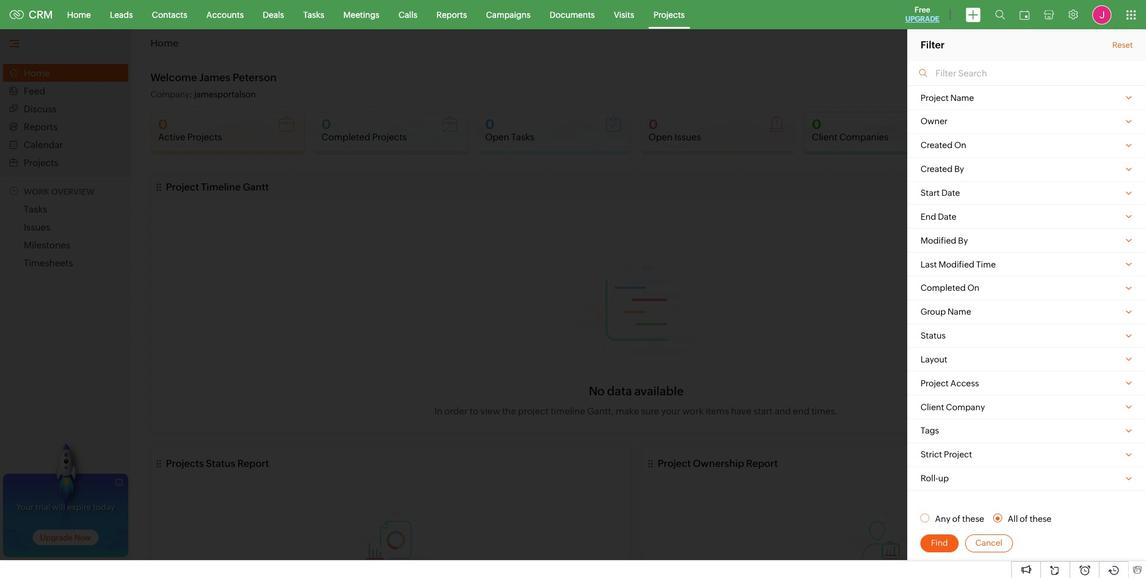 Task type: describe. For each thing, give the bounding box(es) containing it.
reports link
[[427, 0, 477, 29]]

tasks link
[[294, 0, 334, 29]]

accounts link
[[197, 0, 253, 29]]

projects link
[[644, 0, 695, 29]]

calls link
[[389, 0, 427, 29]]

visits link
[[605, 0, 644, 29]]

leads
[[110, 10, 133, 19]]

tasks
[[303, 10, 324, 19]]

upgrade
[[906, 15, 940, 23]]

contacts
[[152, 10, 187, 19]]

meetings
[[344, 10, 380, 19]]

documents link
[[540, 0, 605, 29]]

visits
[[614, 10, 635, 19]]

free
[[915, 5, 931, 14]]

profile element
[[1086, 0, 1119, 29]]



Task type: locate. For each thing, give the bounding box(es) containing it.
meetings link
[[334, 0, 389, 29]]

deals
[[263, 10, 284, 19]]

projects
[[654, 10, 685, 19]]

home link
[[58, 0, 100, 29]]

deals link
[[253, 0, 294, 29]]

create menu element
[[959, 0, 988, 29]]

calendar image
[[1020, 10, 1030, 19]]

reports
[[437, 10, 467, 19]]

accounts
[[207, 10, 244, 19]]

campaigns link
[[477, 0, 540, 29]]

leads link
[[100, 0, 142, 29]]

calls
[[399, 10, 418, 19]]

search image
[[996, 10, 1006, 20]]

documents
[[550, 10, 595, 19]]

search element
[[988, 0, 1013, 29]]

free upgrade
[[906, 5, 940, 23]]

campaigns
[[486, 10, 531, 19]]

home
[[67, 10, 91, 19]]

crm
[[29, 8, 53, 21]]

contacts link
[[142, 0, 197, 29]]

profile image
[[1093, 5, 1112, 24]]

crm link
[[10, 8, 53, 21]]

create menu image
[[966, 7, 981, 22]]



Task type: vqa. For each thing, say whether or not it's contained in the screenshot.
The Size field
no



